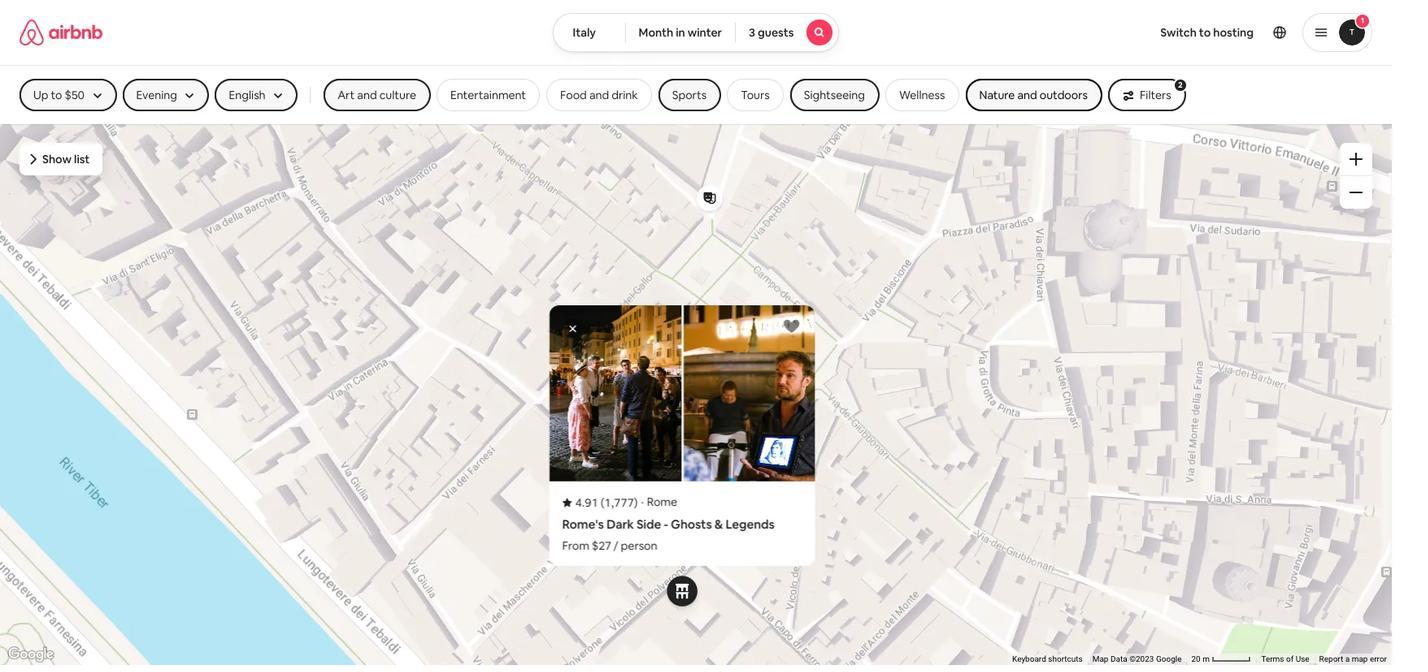 Task type: describe. For each thing, give the bounding box(es) containing it.
food and drink
[[560, 88, 638, 102]]

google
[[1156, 655, 1182, 664]]

sports
[[672, 88, 707, 102]]

month in winter button
[[625, 13, 736, 52]]

ghosts
[[671, 517, 712, 532]]

· rome
[[641, 495, 677, 509]]

from
[[562, 539, 589, 553]]

side
[[637, 517, 661, 532]]

profile element
[[859, 0, 1373, 65]]

show
[[42, 152, 72, 167]]

and for art
[[357, 88, 377, 102]]

legends
[[726, 517, 775, 532]]

keyboard shortcuts
[[1012, 655, 1083, 664]]

entertainment
[[450, 88, 526, 102]]

$27
[[592, 539, 611, 553]]

zoom in image
[[1350, 153, 1363, 166]]

error
[[1370, 655, 1387, 664]]

Sightseeing button
[[790, 79, 879, 111]]

report a map error link
[[1319, 655, 1387, 664]]

none search field containing italy
[[553, 13, 839, 52]]

terms of use
[[1262, 655, 1310, 664]]

4.91
[[575, 495, 598, 510]]

rome
[[647, 495, 677, 509]]

Entertainment button
[[437, 79, 540, 111]]

art and culture
[[338, 88, 416, 102]]

zoom out image
[[1350, 186, 1363, 199]]

and for food
[[589, 88, 609, 102]]

switch to hosting link
[[1151, 15, 1264, 50]]

keyboard
[[1012, 655, 1046, 664]]

2
[[1178, 80, 1183, 90]]

3
[[749, 25, 755, 40]]

outdoors
[[1040, 88, 1088, 102]]

italy button
[[553, 13, 626, 52]]

hosting
[[1213, 25, 1254, 40]]

culture
[[379, 88, 416, 102]]

4.91 out of 5 average rating,  1,777 reviews image
[[562, 495, 638, 510]]

food
[[560, 88, 587, 102]]

1 button
[[1303, 13, 1373, 52]]

20 m
[[1192, 655, 1212, 664]]

Nature and outdoors button
[[966, 79, 1102, 111]]

show list
[[42, 152, 90, 167]]

nature
[[979, 88, 1015, 102]]

month
[[639, 25, 673, 40]]



Task type: vqa. For each thing, say whether or not it's contained in the screenshot.
Sports
yes



Task type: locate. For each thing, give the bounding box(es) containing it.
and inside 'button'
[[1018, 88, 1037, 102]]

-
[[664, 517, 668, 532]]

and for nature
[[1018, 88, 1037, 102]]

tours
[[741, 88, 770, 102]]

·
[[641, 495, 644, 509]]

switch to hosting
[[1161, 25, 1254, 40]]

terms of use link
[[1262, 655, 1310, 664]]

Art and culture button
[[324, 79, 430, 111]]

map data ©2023 google
[[1093, 655, 1182, 664]]

guests
[[758, 25, 794, 40]]

person
[[621, 539, 658, 553]]

wellness
[[899, 88, 945, 102]]

2 and from the left
[[589, 88, 609, 102]]

and left drink
[[589, 88, 609, 102]]

Food and drink button
[[547, 79, 652, 111]]

nature and outdoors
[[979, 88, 1088, 102]]

/
[[614, 539, 619, 553]]

and right art
[[357, 88, 377, 102]]

month in winter
[[639, 25, 722, 40]]

1
[[1361, 15, 1365, 26]]

©2023
[[1130, 655, 1154, 664]]

rome's dark side - ghosts & legends group
[[549, 306, 815, 566]]

drink
[[612, 88, 638, 102]]

and right nature
[[1018, 88, 1037, 102]]

2 horizontal spatial and
[[1018, 88, 1037, 102]]

rome's
[[562, 517, 604, 532]]

terms
[[1262, 655, 1284, 664]]

1 and from the left
[[357, 88, 377, 102]]

&
[[715, 517, 723, 532]]

Sports button
[[658, 79, 721, 111]]

switch
[[1161, 25, 1197, 40]]

report a map error
[[1319, 655, 1387, 664]]

shortcuts
[[1048, 655, 1083, 664]]

rome's dark side - ghosts & legends from $27 / person
[[562, 517, 775, 553]]

Wellness button
[[885, 79, 959, 111]]

google image
[[4, 645, 58, 666]]

to
[[1199, 25, 1211, 40]]

3 guests
[[749, 25, 794, 40]]

list
[[74, 152, 90, 167]]

20
[[1192, 655, 1201, 664]]

m
[[1203, 655, 1210, 664]]

use
[[1296, 655, 1310, 664]]

3 guests button
[[735, 13, 839, 52]]

winter
[[688, 25, 722, 40]]

and inside button
[[357, 88, 377, 102]]

map
[[1352, 655, 1368, 664]]

close image
[[568, 324, 578, 334]]

and
[[357, 88, 377, 102], [589, 88, 609, 102], [1018, 88, 1037, 102]]

show list button
[[20, 143, 103, 176]]

0 horizontal spatial and
[[357, 88, 377, 102]]

in
[[676, 25, 685, 40]]

google map
showing 2 experiences. region
[[0, 124, 1392, 666]]

art
[[338, 88, 355, 102]]

a
[[1346, 655, 1350, 664]]

3 and from the left
[[1018, 88, 1037, 102]]

report
[[1319, 655, 1344, 664]]

of
[[1286, 655, 1294, 664]]

None search field
[[553, 13, 839, 52]]

dark
[[607, 517, 634, 532]]

italy
[[573, 25, 596, 40]]

sightseeing
[[804, 88, 865, 102]]

map
[[1093, 655, 1109, 664]]

1 horizontal spatial and
[[589, 88, 609, 102]]

add to wishlist image
[[782, 317, 801, 336]]

data
[[1111, 655, 1128, 664]]

(1,777)
[[601, 495, 638, 510]]

Tours button
[[727, 79, 784, 111]]

20 m button
[[1187, 655, 1257, 666]]

4.91 (1,777)
[[575, 495, 638, 510]]

and inside "button"
[[589, 88, 609, 102]]

keyboard shortcuts button
[[1012, 655, 1083, 666]]



